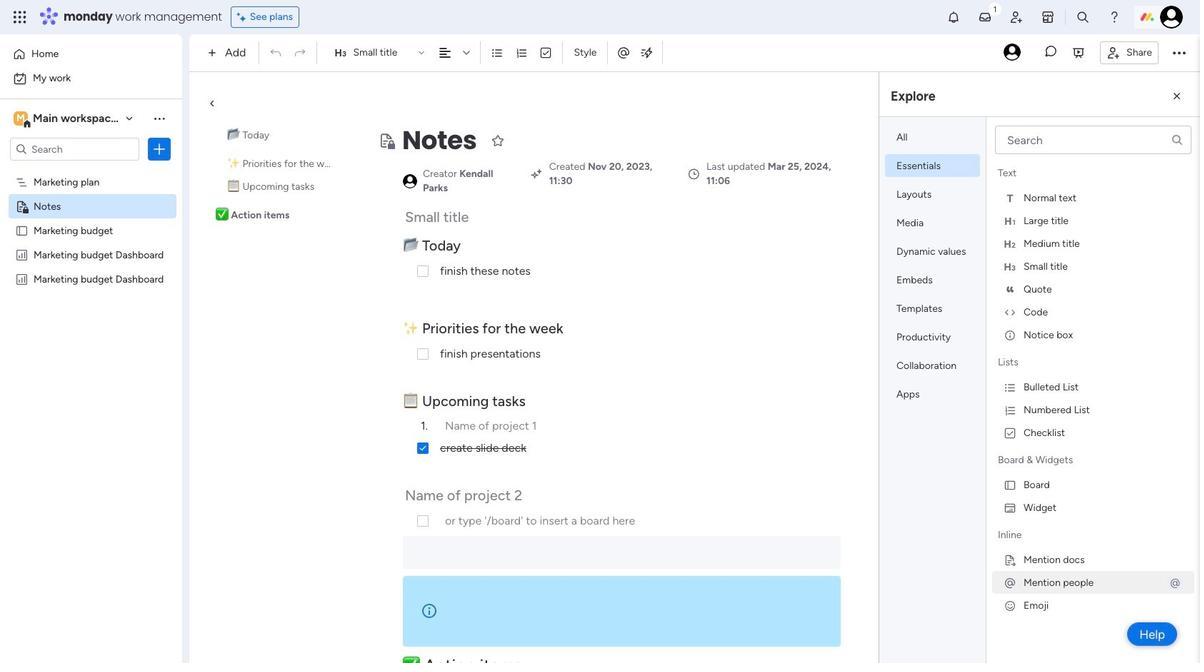 Task type: describe. For each thing, give the bounding box(es) containing it.
monday marketplace image
[[1041, 10, 1056, 24]]

board activity image
[[1004, 43, 1021, 60]]

workspace selection element
[[14, 110, 212, 129]]

1 image
[[989, 1, 1002, 17]]

search image
[[1171, 134, 1184, 147]]

workspace image
[[14, 111, 28, 126]]

notifications image
[[947, 10, 961, 24]]

dynamic values image
[[640, 46, 654, 60]]

select product image
[[13, 10, 27, 24]]

invite members image
[[1010, 10, 1024, 24]]

kendall parks image
[[1161, 6, 1183, 29]]

mention image
[[617, 45, 631, 60]]

button padding image
[[1171, 89, 1185, 104]]

see plans image
[[237, 9, 250, 25]]

public dashboard image
[[15, 272, 29, 286]]

public dashboard image
[[15, 248, 29, 262]]



Task type: vqa. For each thing, say whether or not it's contained in the screenshot.
rightmost Public Dashboard icon
no



Task type: locate. For each thing, give the bounding box(es) containing it.
v2 ellipsis image
[[1173, 44, 1186, 62]]

1 horizontal spatial private board image
[[378, 132, 395, 149]]

0 vertical spatial private board image
[[378, 132, 395, 149]]

checklist image
[[540, 46, 553, 59]]

options image
[[152, 142, 167, 157]]

private board image
[[378, 132, 395, 149], [15, 199, 29, 213]]

workspace options image
[[152, 111, 167, 126]]

add to favorites image
[[491, 133, 506, 148]]

None field
[[399, 122, 481, 159]]

0 vertical spatial option
[[9, 43, 174, 66]]

numbered list image
[[516, 46, 528, 59]]

update feed image
[[978, 10, 993, 24]]

1 vertical spatial option
[[9, 67, 174, 90]]

bulleted list image
[[491, 46, 504, 59]]

2 vertical spatial option
[[0, 169, 182, 172]]

1 vertical spatial private board image
[[15, 199, 29, 213]]

public board image
[[15, 224, 29, 237]]

Search search field
[[996, 126, 1192, 154]]

help image
[[1108, 10, 1122, 24]]

None search field
[[996, 126, 1192, 154]]

0 horizontal spatial private board image
[[15, 199, 29, 213]]

list item
[[885, 126, 981, 149], [885, 154, 981, 177], [885, 183, 981, 206], [993, 187, 1195, 209], [993, 209, 1195, 232], [885, 212, 981, 234], [993, 232, 1195, 255], [885, 240, 981, 263], [993, 255, 1195, 278], [885, 269, 981, 292], [993, 278, 1195, 301], [885, 297, 981, 320], [993, 301, 1195, 324], [993, 324, 1195, 347], [885, 326, 981, 349], [885, 354, 981, 377], [993, 376, 1195, 399], [885, 383, 981, 406], [993, 399, 1195, 422], [993, 422, 1195, 445], [993, 474, 1195, 497], [993, 497, 1195, 520], [993, 549, 1195, 572], [993, 572, 1195, 595], [993, 595, 1195, 617]]

search everything image
[[1076, 10, 1091, 24]]

list box
[[0, 167, 182, 484]]

Search in workspace field
[[30, 141, 119, 158]]

option
[[9, 43, 174, 66], [9, 67, 174, 90], [0, 169, 182, 172]]



